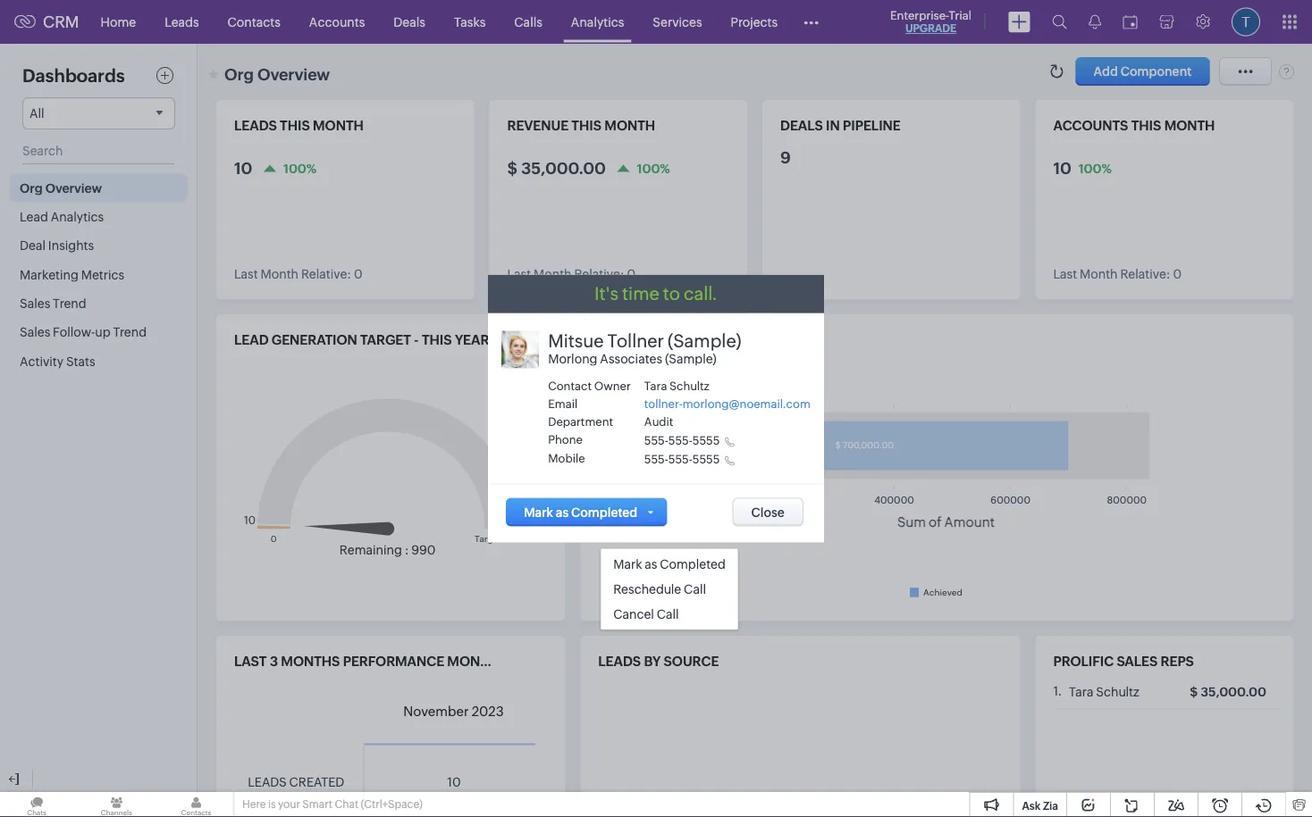 Task type: describe. For each thing, give the bounding box(es) containing it.
projects link
[[716, 0, 792, 43]]

smart
[[302, 799, 332, 811]]

prolific
[[1053, 654, 1114, 670]]

in
[[826, 118, 840, 134]]

last month relative: 0 for $ 35,000.00
[[507, 267, 636, 282]]

owner
[[594, 379, 631, 393]]

call.
[[684, 284, 718, 304]]

crm link
[[14, 13, 79, 31]]

november
[[403, 704, 469, 720]]

insights
[[48, 239, 94, 253]]

department
[[548, 415, 613, 429]]

contacts link
[[213, 0, 295, 43]]

month for $ 35,000.00
[[605, 118, 655, 134]]

crm
[[43, 13, 79, 31]]

cancel call
[[613, 607, 679, 622]]

last for $ 35,000.00
[[507, 267, 531, 282]]

accounts this month
[[1053, 118, 1215, 134]]

cancel
[[613, 607, 654, 622]]

revenue for revenue target - this year
[[598, 333, 660, 348]]

0 horizontal spatial 10
[[234, 159, 252, 177]]

performance
[[343, 654, 444, 670]]

it's time to call.
[[594, 284, 718, 304]]

monitor
[[447, 654, 511, 670]]

(sample) down the revenue target - this year
[[665, 352, 717, 366]]

call for cancel call
[[657, 607, 679, 622]]

services
[[653, 15, 702, 29]]

this for revenue
[[571, 118, 602, 134]]

tara schultz
[[644, 379, 710, 393]]

0 horizontal spatial completed
[[571, 506, 638, 520]]

revenue this month
[[507, 118, 655, 134]]

sales trend
[[20, 296, 86, 311]]

metrics
[[81, 268, 124, 282]]

here is your smart chat (ctrl+space)
[[242, 799, 423, 811]]

home link
[[86, 0, 150, 43]]

accounts
[[309, 15, 365, 29]]

upgrade
[[905, 22, 956, 34]]

accounts
[[1053, 118, 1128, 134]]

mitsue tollner (sample) morlong associates (sample)
[[548, 331, 741, 366]]

months
[[281, 654, 340, 670]]

sales for sales trend
[[20, 296, 50, 311]]

deal
[[20, 239, 46, 253]]

deals link
[[379, 0, 440, 43]]

channels image
[[80, 793, 153, 818]]

sales follow-up trend
[[20, 325, 147, 340]]

morlong@noemail.com
[[683, 397, 811, 411]]

3 relative: from the left
[[1120, 267, 1171, 282]]

services link
[[639, 0, 716, 43]]

0 for 10
[[354, 267, 363, 282]]

tasks
[[454, 15, 486, 29]]

leads for leads created
[[248, 775, 287, 790]]

follow-
[[53, 325, 95, 340]]

morlong associates (sample) link
[[548, 352, 772, 366]]

1.
[[1053, 685, 1062, 699]]

1 horizontal spatial 10
[[447, 776, 461, 790]]

org
[[20, 181, 43, 195]]

time
[[622, 284, 659, 304]]

last 3 months performance monitor
[[234, 654, 511, 670]]

2 target from the left
[[662, 333, 713, 348]]

1 vertical spatial $
[[1190, 685, 1198, 700]]

lead
[[20, 210, 48, 224]]

1 vertical spatial trend
[[113, 325, 147, 340]]

tara inside 1. tara schultz
[[1069, 685, 1094, 700]]

2 - from the left
[[716, 333, 721, 348]]

1 vertical spatial mark as completed
[[613, 557, 726, 572]]

associates
[[600, 352, 662, 366]]

lead analytics
[[20, 210, 104, 224]]

schultz inside 1. tara schultz
[[1096, 685, 1139, 700]]

last
[[234, 654, 267, 670]]

marketing metrics
[[20, 268, 124, 282]]

2 year from the left
[[757, 333, 792, 348]]

1 horizontal spatial completed
[[660, 557, 726, 572]]

it's
[[594, 284, 619, 304]]

accounts link
[[295, 0, 379, 43]]

leads
[[165, 15, 199, 29]]

enterprise-
[[890, 8, 949, 22]]

prolific sales reps
[[1053, 654, 1194, 670]]

Search text field
[[22, 139, 174, 164]]

org overview link
[[9, 173, 188, 202]]

activity
[[20, 354, 64, 369]]

9
[[780, 148, 791, 167]]

3 last month relative: 0 from the left
[[1053, 267, 1182, 282]]

your
[[278, 799, 300, 811]]

(sample) down call.
[[668, 331, 741, 352]]

stats
[[66, 354, 95, 369]]

month for $ 35,000.00
[[534, 267, 572, 282]]

3
[[270, 654, 278, 670]]

marketing
[[20, 268, 78, 282]]

10 100%
[[1053, 159, 1112, 177]]

revenue for revenue this month
[[507, 118, 569, 134]]

zia
[[1043, 800, 1058, 812]]

reschedule
[[613, 582, 681, 597]]

email
[[548, 397, 578, 411]]

reps
[[1161, 654, 1194, 670]]

5555 for phone
[[693, 434, 720, 447]]

deal insights link
[[9, 231, 188, 260]]

1 target from the left
[[360, 333, 411, 348]]

0 for $ 35,000.00
[[627, 267, 636, 282]]

last for 10
[[234, 267, 258, 282]]

sales trend link
[[9, 289, 188, 318]]

0 vertical spatial tara
[[644, 379, 667, 393]]

2023
[[472, 704, 504, 720]]

analytics link
[[557, 0, 639, 43]]

created
[[289, 775, 344, 790]]

is
[[268, 799, 276, 811]]

0 horizontal spatial mark
[[524, 506, 553, 520]]

this for leads
[[280, 118, 310, 134]]

100% for $ 35,000.00
[[637, 161, 670, 175]]



Task type: vqa. For each thing, say whether or not it's contained in the screenshot.
profile icon
no



Task type: locate. For each thing, give the bounding box(es) containing it.
generation
[[272, 333, 357, 348]]

1 last from the left
[[234, 267, 258, 282]]

lead generation target - this year
[[234, 333, 489, 348]]

last month relative: 0
[[234, 267, 363, 282], [507, 267, 636, 282], [1053, 267, 1182, 282]]

100% for 10
[[283, 161, 317, 175]]

0 vertical spatial $
[[507, 159, 518, 177]]

sales
[[1117, 654, 1158, 670]]

0 horizontal spatial schultz
[[669, 379, 710, 393]]

0 vertical spatial leads
[[234, 118, 277, 134]]

mark as completed
[[524, 506, 638, 520], [613, 557, 726, 572]]

1 horizontal spatial tara
[[1069, 685, 1094, 700]]

0 horizontal spatial 0
[[354, 267, 363, 282]]

leads this month
[[234, 118, 364, 134]]

leads created
[[248, 775, 344, 790]]

2 100% from the left
[[637, 161, 670, 175]]

activity stats link
[[9, 347, 188, 376]]

mark as completed down mobile
[[524, 506, 638, 520]]

2 vertical spatial leads
[[248, 775, 287, 790]]

1 horizontal spatial $ 35,000.00
[[1190, 685, 1267, 700]]

activity stats
[[20, 354, 95, 369]]

0 vertical spatial sales
[[20, 296, 50, 311]]

0 vertical spatial 555-555-5555
[[644, 434, 720, 447]]

2 month from the left
[[534, 267, 572, 282]]

month for 10
[[313, 118, 364, 134]]

trend down the marketing metrics
[[53, 296, 86, 311]]

0 vertical spatial trend
[[53, 296, 86, 311]]

contacts image
[[159, 793, 233, 818]]

pipeline
[[843, 118, 901, 134]]

$
[[507, 159, 518, 177], [1190, 685, 1198, 700]]

0 horizontal spatial trend
[[53, 296, 86, 311]]

1 horizontal spatial last
[[507, 267, 531, 282]]

1 horizontal spatial analytics
[[571, 15, 624, 29]]

deals
[[394, 15, 425, 29]]

10 down 'accounts'
[[1053, 159, 1072, 177]]

1 month from the left
[[261, 267, 299, 282]]

0 horizontal spatial -
[[414, 333, 419, 348]]

0 horizontal spatial 100%
[[283, 161, 317, 175]]

10 down november 2023
[[447, 776, 461, 790]]

tollner
[[607, 331, 664, 352]]

2 horizontal spatial 10
[[1053, 159, 1072, 177]]

1 horizontal spatial 100%
[[637, 161, 670, 175]]

lead
[[234, 333, 269, 348]]

tollner-
[[644, 397, 683, 411]]

555-555-5555 for phone
[[644, 434, 720, 447]]

enterprise-trial upgrade
[[890, 8, 972, 34]]

1 horizontal spatial 0
[[627, 267, 636, 282]]

mitsue tollner (sample) link
[[548, 331, 772, 352]]

2 horizontal spatial last month relative: 0
[[1053, 267, 1182, 282]]

up
[[95, 325, 111, 340]]

100% down 'accounts'
[[1079, 161, 1112, 175]]

source
[[664, 654, 719, 670]]

contacts
[[228, 15, 281, 29]]

tollner-morlong@noemail.com
[[644, 397, 811, 411]]

last month relative: 0 for 10
[[234, 267, 363, 282]]

call down reschedule call
[[657, 607, 679, 622]]

1 horizontal spatial $
[[1190, 685, 1198, 700]]

1 horizontal spatial 35,000.00
[[1201, 685, 1267, 700]]

555-555-5555
[[644, 434, 720, 447], [644, 453, 720, 466]]

2 0 from the left
[[627, 267, 636, 282]]

help image
[[1279, 63, 1294, 80]]

1 horizontal spatial call
[[684, 582, 706, 597]]

1 horizontal spatial as
[[645, 557, 657, 572]]

1 horizontal spatial month
[[605, 118, 655, 134]]

555-555-5555 for mobile
[[644, 453, 720, 466]]

2 sales from the top
[[20, 325, 50, 340]]

completed up reschedule call
[[660, 557, 726, 572]]

by
[[644, 654, 661, 670]]

leads link
[[150, 0, 213, 43]]

1 vertical spatial 5555
[[693, 453, 720, 466]]

2 horizontal spatial relative:
[[1120, 267, 1171, 282]]

1 0 from the left
[[354, 267, 363, 282]]

ask
[[1022, 800, 1041, 812]]

achieved
[[923, 588, 962, 598]]

0 vertical spatial mark
[[524, 506, 553, 520]]

0 horizontal spatial call
[[657, 607, 679, 622]]

mitsue
[[548, 331, 604, 352]]

target right generation
[[360, 333, 411, 348]]

1 vertical spatial call
[[657, 607, 679, 622]]

35,000.00
[[521, 159, 606, 177], [1201, 685, 1267, 700]]

0 vertical spatial analytics
[[571, 15, 624, 29]]

lead analytics link
[[9, 202, 188, 231]]

0 horizontal spatial $ 35,000.00
[[507, 159, 606, 177]]

calls link
[[500, 0, 557, 43]]

sales down marketing
[[20, 296, 50, 311]]

None button
[[1076, 57, 1210, 86], [732, 498, 803, 527], [1076, 57, 1210, 86], [732, 498, 803, 527]]

schultz
[[669, 379, 710, 393], [1096, 685, 1139, 700]]

1 horizontal spatial revenue
[[598, 333, 660, 348]]

$ down revenue this month
[[507, 159, 518, 177]]

1 year from the left
[[455, 333, 489, 348]]

1 vertical spatial revenue
[[598, 333, 660, 348]]

mark down mobile
[[524, 506, 553, 520]]

1 vertical spatial 555-555-5555
[[644, 453, 720, 466]]

1 month from the left
[[313, 118, 364, 134]]

1 horizontal spatial target
[[662, 333, 713, 348]]

analytics
[[571, 15, 624, 29], [51, 210, 104, 224]]

home
[[101, 15, 136, 29]]

contact owner
[[548, 379, 631, 393]]

audit
[[644, 415, 673, 429]]

1 horizontal spatial year
[[757, 333, 792, 348]]

3 100% from the left
[[1079, 161, 1112, 175]]

0 vertical spatial completed
[[571, 506, 638, 520]]

1 vertical spatial 35,000.00
[[1201, 685, 1267, 700]]

leads for leads this month
[[234, 118, 277, 134]]

revenue target - this year
[[598, 333, 792, 348]]

tara right 1.
[[1069, 685, 1094, 700]]

sales follow-up trend link
[[9, 318, 188, 347]]

leads by source
[[598, 654, 719, 670]]

2 last from the left
[[507, 267, 531, 282]]

leads for leads by source
[[598, 654, 641, 670]]

1 sales from the top
[[20, 296, 50, 311]]

2 555-555-5555 from the top
[[644, 453, 720, 466]]

tasks link
[[440, 0, 500, 43]]

3 month from the left
[[1164, 118, 1215, 134]]

tara up the "tollner-"
[[644, 379, 667, 393]]

0 horizontal spatial last
[[234, 267, 258, 282]]

2 horizontal spatial month
[[1164, 118, 1215, 134]]

1 - from the left
[[414, 333, 419, 348]]

sales for sales follow-up trend
[[20, 325, 50, 340]]

1 vertical spatial as
[[645, 557, 657, 572]]

1 vertical spatial leads
[[598, 654, 641, 670]]

month for 10
[[261, 267, 299, 282]]

revenue
[[507, 118, 569, 134], [598, 333, 660, 348]]

deal insights
[[20, 239, 94, 253]]

1 horizontal spatial last month relative: 0
[[507, 267, 636, 282]]

contact
[[548, 379, 592, 393]]

1 last month relative: 0 from the left
[[234, 267, 363, 282]]

0 horizontal spatial $
[[507, 159, 518, 177]]

0 vertical spatial schultz
[[669, 379, 710, 393]]

3 last from the left
[[1053, 267, 1077, 282]]

0 horizontal spatial target
[[360, 333, 411, 348]]

0 horizontal spatial relative:
[[301, 267, 351, 282]]

trend
[[53, 296, 86, 311], [113, 325, 147, 340]]

leads
[[234, 118, 277, 134], [598, 654, 641, 670], [248, 775, 287, 790]]

november 2023
[[403, 704, 504, 720]]

month
[[313, 118, 364, 134], [605, 118, 655, 134], [1164, 118, 1215, 134]]

0
[[354, 267, 363, 282], [627, 267, 636, 282], [1173, 267, 1182, 282]]

0 horizontal spatial month
[[261, 267, 299, 282]]

schultz up the "tollner-"
[[669, 379, 710, 393]]

1 relative: from the left
[[301, 267, 351, 282]]

0 vertical spatial mark as completed
[[524, 506, 638, 520]]

0 vertical spatial 5555
[[693, 434, 720, 447]]

1 100% from the left
[[283, 161, 317, 175]]

analytics down overview
[[51, 210, 104, 224]]

chats image
[[0, 793, 73, 818]]

0 horizontal spatial analytics
[[51, 210, 104, 224]]

1 vertical spatial sales
[[20, 325, 50, 340]]

target
[[360, 333, 411, 348], [662, 333, 713, 348]]

call for reschedule call
[[684, 582, 706, 597]]

1 horizontal spatial mark
[[613, 557, 642, 572]]

1. tara schultz
[[1053, 685, 1139, 700]]

0 horizontal spatial last month relative: 0
[[234, 267, 363, 282]]

100% down 'leads this month' at the top left of page
[[283, 161, 317, 175]]

0 horizontal spatial as
[[556, 506, 569, 520]]

1 horizontal spatial trend
[[113, 325, 147, 340]]

org overview
[[20, 181, 102, 195]]

reschedule call
[[613, 582, 706, 597]]

1 555-555-5555 from the top
[[644, 434, 720, 447]]

0 horizontal spatial year
[[455, 333, 489, 348]]

2 horizontal spatial 0
[[1173, 267, 1182, 282]]

to
[[663, 284, 680, 304]]

sales up the activity
[[20, 325, 50, 340]]

last
[[234, 267, 258, 282], [507, 267, 531, 282], [1053, 267, 1077, 282]]

0 vertical spatial $ 35,000.00
[[507, 159, 606, 177]]

0 vertical spatial call
[[684, 582, 706, 597]]

1 vertical spatial $ 35,000.00
[[1190, 685, 1267, 700]]

year
[[455, 333, 489, 348], [757, 333, 792, 348]]

analytics right the calls
[[571, 15, 624, 29]]

$ 35,000.00
[[507, 159, 606, 177], [1190, 685, 1267, 700]]

2 5555 from the top
[[693, 453, 720, 466]]

0 vertical spatial as
[[556, 506, 569, 520]]

100% inside 10 100%
[[1079, 161, 1112, 175]]

this for accounts
[[1131, 118, 1161, 134]]

2 relative: from the left
[[574, 267, 624, 282]]

trend right up on the left of page
[[113, 325, 147, 340]]

$ down reps
[[1190, 685, 1198, 700]]

target up morlong associates (sample) link
[[662, 333, 713, 348]]

1 horizontal spatial relative:
[[574, 267, 624, 282]]

1 horizontal spatial month
[[534, 267, 572, 282]]

deals
[[780, 118, 823, 134]]

1 horizontal spatial schultz
[[1096, 685, 1139, 700]]

completed down mobile
[[571, 506, 638, 520]]

2 last month relative: 0 from the left
[[507, 267, 636, 282]]

mark as completed up reschedule call
[[613, 557, 726, 572]]

1 vertical spatial analytics
[[51, 210, 104, 224]]

0 horizontal spatial 35,000.00
[[521, 159, 606, 177]]

5555 for mobile
[[693, 453, 720, 466]]

0 horizontal spatial revenue
[[507, 118, 569, 134]]

2 horizontal spatial last
[[1053, 267, 1077, 282]]

here
[[242, 799, 266, 811]]

10 down 'leads this month' at the top left of page
[[234, 159, 252, 177]]

tara
[[644, 379, 667, 393], [1069, 685, 1094, 700]]

$ 35,000.00 down reps
[[1190, 685, 1267, 700]]

3 month from the left
[[1080, 267, 1118, 282]]

deals in pipeline
[[780, 118, 901, 134]]

1 vertical spatial tara
[[1069, 685, 1094, 700]]

completed
[[571, 506, 638, 520], [660, 557, 726, 572]]

1 vertical spatial completed
[[660, 557, 726, 572]]

1 vertical spatial mark
[[613, 557, 642, 572]]

1 vertical spatial schultz
[[1096, 685, 1139, 700]]

mark up reschedule
[[613, 557, 642, 572]]

0 horizontal spatial tara
[[644, 379, 667, 393]]

relative: for 10
[[301, 267, 351, 282]]

2 horizontal spatial 100%
[[1079, 161, 1112, 175]]

2 horizontal spatial month
[[1080, 267, 1118, 282]]

ask zia
[[1022, 800, 1058, 812]]

0 vertical spatial 35,000.00
[[521, 159, 606, 177]]

2 month from the left
[[605, 118, 655, 134]]

call right reschedule
[[684, 582, 706, 597]]

phone
[[548, 433, 583, 446]]

relative: for $ 35,000.00
[[574, 267, 624, 282]]

3 0 from the left
[[1173, 267, 1182, 282]]

as up reschedule
[[645, 557, 657, 572]]

1 5555 from the top
[[693, 434, 720, 447]]

100% down revenue this month
[[637, 161, 670, 175]]

0 horizontal spatial month
[[313, 118, 364, 134]]

1 horizontal spatial -
[[716, 333, 721, 348]]

calls
[[514, 15, 542, 29]]

marketing metrics link
[[9, 260, 188, 289]]

mark
[[524, 506, 553, 520], [613, 557, 642, 572]]

100%
[[283, 161, 317, 175], [637, 161, 670, 175], [1079, 161, 1112, 175]]

schultz down prolific sales reps at the right bottom of the page
[[1096, 685, 1139, 700]]

as down mobile
[[556, 506, 569, 520]]

mobile
[[548, 452, 585, 465]]

$ 35,000.00 down revenue this month
[[507, 159, 606, 177]]

0 vertical spatial revenue
[[507, 118, 569, 134]]

555-
[[644, 434, 668, 447], [668, 434, 693, 447], [644, 453, 668, 466], [668, 453, 693, 466]]



